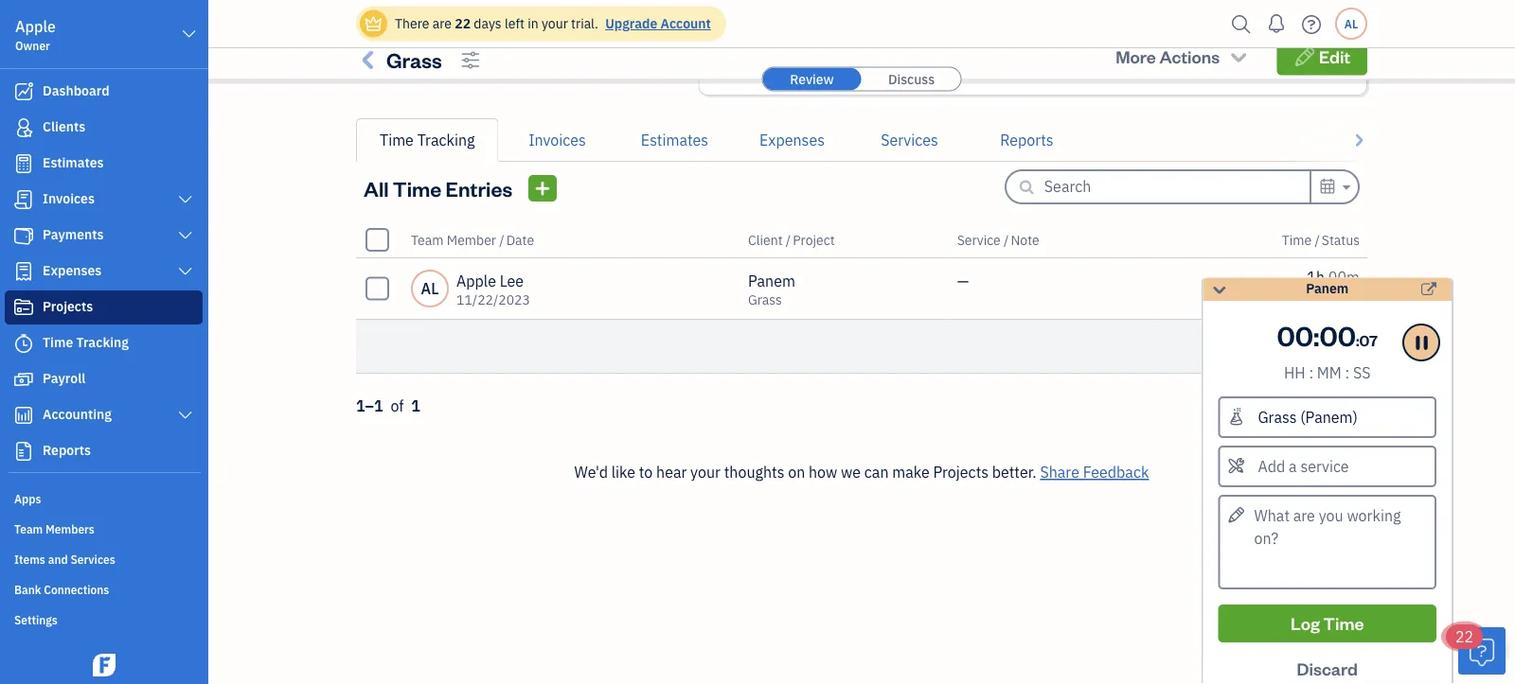 Task type: locate. For each thing, give the bounding box(es) containing it.
0 horizontal spatial time tracking link
[[5, 327, 203, 361]]

00m up discuss link
[[952, 39, 984, 59]]

22 inside 22 dropdown button
[[1456, 627, 1474, 647]]

0 vertical spatial chevron large down image
[[177, 192, 194, 207]]

00m inside 0h 00m unbilled time
[[952, 39, 984, 59]]

days left left
[[474, 15, 502, 32]]

00m inside 6h 00m remaining in budget
[[785, 38, 820, 60]]

panem
[[748, 271, 796, 291], [1306, 279, 1349, 297]]

team
[[411, 231, 444, 249], [14, 522, 43, 537]]

thoughts
[[724, 463, 785, 483]]

note link
[[1011, 231, 1040, 249]]

reports link
[[968, 118, 1086, 162], [5, 435, 203, 469]]

1 horizontal spatial panem
[[1306, 279, 1349, 297]]

team inside main element
[[14, 522, 43, 537]]

3 / from the left
[[1004, 231, 1009, 249]]

0 horizontal spatial estimates
[[43, 154, 104, 171]]

estimates link for clients link on the top
[[5, 147, 203, 181]]

Add a service text field
[[1220, 448, 1435, 486]]

expenses
[[760, 130, 825, 150], [43, 262, 102, 279]]

1 vertical spatial chevron large down image
[[177, 228, 194, 243]]

0 horizontal spatial grass
[[386, 46, 442, 73]]

time
[[380, 130, 414, 150], [393, 175, 442, 202], [1282, 231, 1312, 249], [43, 334, 73, 351], [1324, 613, 1364, 635]]

client / project
[[748, 231, 835, 249]]

unbilled left expenses
[[1055, 59, 1103, 77]]

1 vertical spatial days
[[1266, 39, 1298, 59]]

1 horizontal spatial reports
[[1000, 130, 1054, 150]]

team down apps
[[14, 522, 43, 537]]

00m inside 1h 00m non-billable
[[1329, 268, 1360, 287]]

0 horizontal spatial 00
[[1277, 317, 1314, 353]]

account
[[661, 15, 711, 32]]

0 vertical spatial apple
[[15, 17, 56, 36]]

0 horizontal spatial 22
[[455, 15, 471, 32]]

22
[[455, 15, 471, 32], [1456, 627, 1474, 647]]

0h up hh : mm : ss at the bottom right
[[1307, 337, 1325, 357]]

reports inside main element
[[43, 442, 91, 459]]

more actions button
[[1099, 37, 1266, 75]]

expenses down review link
[[760, 130, 825, 150]]

estimates inside main element
[[43, 154, 104, 171]]

share feedback button
[[1040, 461, 1149, 484]]

share
[[1040, 463, 1080, 483]]

time right log on the right bottom of the page
[[1324, 613, 1364, 635]]

dashboard image
[[12, 82, 35, 101]]

0 horizontal spatial projects
[[43, 298, 93, 315]]

00m up review
[[785, 38, 820, 60]]

0 vertical spatial invoices link
[[499, 118, 616, 162]]

accounting link
[[5, 399, 203, 433]]

time tracking down projects link
[[43, 334, 129, 351]]

chevron large down image up projects link
[[177, 264, 194, 279]]

chevron large down image up "payments" 'link'
[[177, 192, 194, 207]]

0h 00m unbilled time
[[918, 39, 996, 77]]

00 : 00 : 07
[[1277, 317, 1378, 353]]

1 horizontal spatial expenses link
[[734, 118, 851, 162]]

0h
[[931, 39, 949, 59], [1307, 337, 1325, 357]]

0 horizontal spatial your
[[542, 15, 568, 32]]

/ left status link
[[1315, 231, 1320, 249]]

1 horizontal spatial days
[[1266, 39, 1298, 59]]

0 vertical spatial time tracking link
[[356, 118, 499, 162]]

in inside 6h 00m remaining in budget
[[794, 59, 805, 77]]

and
[[48, 552, 68, 567]]

your left "trial."
[[542, 15, 568, 32]]

services link
[[851, 118, 968, 162]]

time right all
[[393, 175, 442, 202]]

projects link
[[5, 291, 203, 325]]

1 horizontal spatial apple
[[457, 271, 496, 291]]

time inside 'button'
[[1324, 613, 1364, 635]]

invoices up payments
[[43, 190, 95, 207]]

expenses link
[[734, 118, 851, 162], [5, 255, 203, 289]]

4 / from the left
[[1315, 231, 1320, 249]]

bank
[[14, 582, 41, 598]]

chevron large down image inside accounting link
[[177, 408, 194, 423]]

actions
[[1160, 45, 1220, 67]]

panem for panem
[[1306, 279, 1349, 297]]

time tracking up the all time entries
[[380, 130, 475, 150]]

team left member on the top of the page
[[411, 231, 444, 249]]

3 chevron large down image from the top
[[177, 408, 194, 423]]

1 horizontal spatial invoices
[[529, 130, 586, 150]]

0 vertical spatial 22
[[455, 15, 471, 32]]

reports
[[1000, 130, 1054, 150], [43, 442, 91, 459]]

chevron large down image
[[177, 192, 194, 207], [177, 264, 194, 279], [177, 408, 194, 423]]

: up ss at the bottom of the page
[[1356, 330, 1360, 350]]

panem up 00 : 00 : 07 at the right of the page
[[1306, 279, 1349, 297]]

chevron large down image for invoices
[[177, 192, 194, 207]]

0 vertical spatial expenses link
[[734, 118, 851, 162]]

tracking inside main element
[[76, 334, 129, 351]]

payroll link
[[5, 363, 203, 397]]

are
[[433, 15, 452, 32]]

1 horizontal spatial your
[[691, 463, 721, 483]]

apple left the lee at the left
[[457, 271, 496, 291]]

upgrade
[[605, 15, 658, 32]]

services down discuss link
[[881, 130, 938, 150]]

1 vertical spatial apple
[[457, 271, 496, 291]]

total unbilled : 0h 00m
[[1205, 337, 1360, 357]]

how
[[809, 463, 838, 483]]

ss
[[1354, 363, 1371, 383]]

1 horizontal spatial 00
[[1320, 317, 1356, 353]]

service
[[957, 231, 1001, 249]]

grass down there
[[386, 46, 442, 73]]

07
[[1360, 330, 1378, 350]]

0 vertical spatial days
[[474, 15, 502, 32]]

0 horizontal spatial al
[[421, 279, 439, 299]]

1 horizontal spatial estimates
[[641, 130, 709, 150]]

time tracking link up the all time entries
[[356, 118, 499, 162]]

1 horizontal spatial tracking
[[417, 130, 475, 150]]

1 horizontal spatial expenses
[[760, 130, 825, 150]]

/ right client
[[786, 231, 791, 249]]

0 horizontal spatial services
[[71, 552, 115, 567]]

make
[[892, 463, 930, 483]]

1 vertical spatial your
[[691, 463, 721, 483]]

0 horizontal spatial calendar image
[[1267, 15, 1284, 38]]

2 / from the left
[[786, 231, 791, 249]]

0 vertical spatial your
[[542, 15, 568, 32]]

payroll
[[43, 370, 86, 387]]

in left budget
[[794, 59, 805, 77]]

What are you working on? text field
[[1218, 495, 1437, 590]]

estimates link
[[616, 118, 734, 162], [5, 147, 203, 181]]

0 horizontal spatial invoices link
[[5, 183, 203, 217]]

00
[[1277, 317, 1314, 353], [1320, 317, 1356, 353]]

1 unbilled from the left
[[918, 59, 966, 77]]

2 vertical spatial chevron large down image
[[177, 408, 194, 423]]

chevron large down image
[[181, 23, 198, 45], [177, 228, 194, 243]]

time tracking
[[380, 130, 475, 150], [43, 334, 129, 351]]

2 chevron large down image from the top
[[177, 264, 194, 279]]

time right timer icon
[[43, 334, 73, 351]]

0 vertical spatial 0h
[[931, 39, 949, 59]]

1 vertical spatial time tracking
[[43, 334, 129, 351]]

caretdown image
[[1340, 176, 1351, 199]]

projects right the make
[[933, 463, 989, 483]]

0 horizontal spatial panem
[[748, 271, 796, 291]]

chevron large down image inside "payments" 'link'
[[177, 228, 194, 243]]

expenses link down "payments" 'link'
[[5, 255, 203, 289]]

invoices link up "payments" 'link'
[[5, 183, 203, 217]]

1 vertical spatial expenses link
[[5, 255, 203, 289]]

days right 8
[[1266, 39, 1298, 59]]

log time button
[[1218, 605, 1437, 643]]

1 horizontal spatial estimates link
[[616, 118, 734, 162]]

1 horizontal spatial 0h
[[1307, 337, 1325, 357]]

discuss
[[888, 70, 935, 88]]

time inside main element
[[43, 334, 73, 351]]

grass down client
[[748, 291, 782, 309]]

date link
[[506, 231, 534, 249]]

1 vertical spatial team
[[14, 522, 43, 537]]

apple up owner
[[15, 17, 56, 36]]

time tracking link down projects link
[[5, 327, 203, 361]]

0 horizontal spatial invoices
[[43, 190, 95, 207]]

0 horizontal spatial team
[[14, 522, 43, 537]]

1 horizontal spatial al
[[1345, 16, 1358, 31]]

days
[[474, 15, 502, 32], [1266, 39, 1298, 59]]

0 vertical spatial reports link
[[968, 118, 1086, 162]]

apple inside apple lee 11/22/2023
[[457, 271, 496, 291]]

00m for 0h
[[952, 39, 984, 59]]

bank connections
[[14, 582, 109, 598]]

0 horizontal spatial apple
[[15, 17, 56, 36]]

1 horizontal spatial calendar image
[[1319, 175, 1337, 198]]

reports link down time
[[968, 118, 1086, 162]]

0 horizontal spatial expenses
[[43, 262, 102, 279]]

0 vertical spatial tracking
[[417, 130, 475, 150]]

there are 22 days left in your trial. upgrade account
[[395, 15, 711, 32]]

1 horizontal spatial projects
[[933, 463, 989, 483]]

tracking up the all time entries
[[417, 130, 475, 150]]

invoices link up time entry menu image
[[499, 118, 616, 162]]

1 vertical spatial expenses
[[43, 262, 102, 279]]

of
[[391, 396, 404, 416]]

1 horizontal spatial time tracking link
[[356, 118, 499, 162]]

1 vertical spatial 22
[[1456, 627, 1474, 647]]

00m right 1h
[[1329, 268, 1360, 287]]

00 left "07"
[[1320, 317, 1356, 353]]

in
[[528, 15, 539, 32], [794, 59, 805, 77]]

left
[[505, 15, 525, 32]]

apple inside main element
[[15, 17, 56, 36]]

1 horizontal spatial 22
[[1456, 627, 1474, 647]]

1 vertical spatial reports
[[43, 442, 91, 459]]

1 vertical spatial chevron large down image
[[177, 264, 194, 279]]

time
[[969, 59, 996, 77]]

reports link down accounting link
[[5, 435, 203, 469]]

projects right project icon
[[43, 298, 93, 315]]

0 vertical spatial team
[[411, 231, 444, 249]]

due
[[1279, 59, 1302, 77]]

collapse timer details image
[[1211, 278, 1228, 301]]

projects inside main element
[[43, 298, 93, 315]]

1 vertical spatial 0h
[[1307, 337, 1325, 357]]

0 vertical spatial in
[[528, 15, 539, 32]]

1 vertical spatial invoices
[[43, 190, 95, 207]]

expense image
[[12, 262, 35, 281]]

team for team member / date
[[411, 231, 444, 249]]

invoices inside main element
[[43, 190, 95, 207]]

like
[[612, 463, 636, 483]]

00 down non-
[[1277, 317, 1314, 353]]

go to help image
[[1297, 10, 1327, 38]]

0 vertical spatial services
[[881, 130, 938, 150]]

project link
[[793, 231, 835, 249]]

main element
[[0, 0, 256, 685]]

edit
[[1319, 45, 1351, 67]]

calendar image up 8 days until due
[[1267, 15, 1284, 38]]

1 horizontal spatial team
[[411, 231, 444, 249]]

billable
[[1306, 294, 1353, 312]]

0 vertical spatial projects
[[43, 298, 93, 315]]

chevron large down image down the payroll link
[[177, 408, 194, 423]]

0 vertical spatial al
[[1345, 16, 1358, 31]]

0 horizontal spatial 0h
[[931, 39, 949, 59]]

your right hear
[[691, 463, 721, 483]]

al inside dropdown button
[[1345, 16, 1358, 31]]

chevron large down image for expenses
[[177, 264, 194, 279]]

00m for 1h
[[1329, 268, 1360, 287]]

0 horizontal spatial estimates link
[[5, 147, 203, 181]]

1 vertical spatial grass
[[748, 291, 782, 309]]

there
[[395, 15, 429, 32]]

0h up discuss
[[931, 39, 949, 59]]

al
[[1345, 16, 1358, 31], [421, 279, 439, 299]]

0 horizontal spatial reports
[[43, 442, 91, 459]]

0 horizontal spatial unbilled
[[918, 59, 966, 77]]

note
[[1011, 231, 1040, 249]]

chart image
[[12, 406, 35, 425]]

payment image
[[12, 226, 35, 245]]

time up 1h
[[1282, 231, 1312, 249]]

00m up 'mm'
[[1329, 337, 1360, 357]]

your
[[542, 15, 568, 32], [691, 463, 721, 483]]

00m
[[785, 38, 820, 60], [952, 39, 984, 59], [1329, 268, 1360, 287], [1329, 337, 1360, 357]]

1 vertical spatial estimates
[[43, 154, 104, 171]]

money image
[[12, 370, 35, 389]]

grass
[[386, 46, 442, 73], [748, 291, 782, 309]]

al button
[[1335, 8, 1368, 40]]

0 horizontal spatial time tracking
[[43, 334, 129, 351]]

expenses link down review link
[[734, 118, 851, 162]]

panem down client
[[748, 271, 796, 291]]

time link
[[1282, 231, 1315, 249]]

/ left date link
[[499, 231, 505, 249]]

can
[[865, 463, 889, 483]]

expenses inside main element
[[43, 262, 102, 279]]

apple owner
[[15, 17, 56, 53]]

calendar image
[[1267, 15, 1284, 38], [1319, 175, 1337, 198]]

$0
[[1099, 38, 1119, 60]]

services
[[881, 130, 938, 150], [71, 552, 115, 567]]

better.
[[992, 463, 1037, 483]]

1 horizontal spatial in
[[794, 59, 805, 77]]

/ left note link
[[1004, 231, 1009, 249]]

0 vertical spatial time tracking
[[380, 130, 475, 150]]

1 vertical spatial in
[[794, 59, 805, 77]]

expenses down payments
[[43, 262, 102, 279]]

1 horizontal spatial grass
[[748, 291, 782, 309]]

0 horizontal spatial tracking
[[76, 334, 129, 351]]

calendar image left the caretdown icon
[[1319, 175, 1337, 198]]

trial.
[[571, 15, 598, 32]]

0 vertical spatial calendar image
[[1267, 15, 1284, 38]]

al up the edit
[[1345, 16, 1358, 31]]

/ for client
[[786, 231, 791, 249]]

unbilled left time
[[918, 59, 966, 77]]

services inside main element
[[71, 552, 115, 567]]

tracking down projects link
[[76, 334, 129, 351]]

invoices up time entry menu image
[[529, 130, 586, 150]]

0 vertical spatial reports
[[1000, 130, 1054, 150]]

tracking
[[417, 130, 475, 150], [76, 334, 129, 351]]

1 vertical spatial tracking
[[76, 334, 129, 351]]

6h 00m remaining in budget
[[731, 38, 849, 77]]

search image
[[1227, 10, 1257, 38]]

1 vertical spatial calendar image
[[1319, 175, 1337, 198]]

upgrade account link
[[602, 15, 711, 32]]

estimates
[[641, 130, 709, 150], [43, 154, 104, 171]]

in right left
[[528, 15, 539, 32]]

al left apple lee 11/22/2023 on the top left of page
[[421, 279, 439, 299]]

1 vertical spatial reports link
[[5, 435, 203, 469]]

0 vertical spatial expenses
[[760, 130, 825, 150]]

0 horizontal spatial days
[[474, 15, 502, 32]]

1 vertical spatial services
[[71, 552, 115, 567]]

status link
[[1322, 231, 1360, 249]]

2 unbilled from the left
[[1055, 59, 1103, 77]]

all
[[364, 175, 389, 202]]

services up bank connections link
[[71, 552, 115, 567]]

1 chevron large down image from the top
[[177, 192, 194, 207]]



Task type: vqa. For each thing, say whether or not it's contained in the screenshot.
Get the Bigger Picture
no



Task type: describe. For each thing, give the bounding box(es) containing it.
2 00 from the left
[[1320, 317, 1356, 353]]

team members
[[14, 522, 95, 537]]

members
[[46, 522, 95, 537]]

discard
[[1297, 658, 1358, 681]]

settings link
[[5, 605, 203, 634]]

review link
[[763, 68, 861, 90]]

more
[[1116, 45, 1156, 67]]

1–1 of 1
[[356, 396, 420, 416]]

panem for panem grass
[[748, 271, 796, 291]]

8 days until due
[[1250, 39, 1302, 77]]

we'd
[[575, 463, 608, 483]]

: left ss at the bottom of the page
[[1345, 363, 1350, 383]]

1 vertical spatial projects
[[933, 463, 989, 483]]

hh : mm : ss
[[1284, 363, 1371, 383]]

22 button
[[1446, 625, 1506, 675]]

resource center badge image
[[1459, 628, 1506, 675]]

to
[[639, 463, 653, 483]]

1 horizontal spatial reports link
[[968, 118, 1086, 162]]

expenses
[[1106, 59, 1163, 77]]

1 00 from the left
[[1277, 317, 1314, 353]]

dashboard
[[43, 82, 110, 99]]

owner
[[15, 38, 50, 53]]

panem grass
[[748, 271, 796, 309]]

discuss link
[[862, 68, 961, 90]]

until
[[1250, 59, 1276, 77]]

bank connections link
[[5, 575, 203, 603]]

unbilled
[[1243, 337, 1299, 357]]

/ for service
[[1004, 231, 1009, 249]]

11/22/2023
[[457, 291, 530, 309]]

invoice image
[[12, 190, 35, 209]]

dashboard link
[[5, 75, 203, 109]]

0 vertical spatial invoices
[[529, 130, 586, 150]]

client image
[[12, 118, 35, 137]]

estimates link for the rightmost invoices link
[[616, 118, 734, 162]]

unbilled inside $0 unbilled expenses
[[1055, 59, 1103, 77]]

0 horizontal spatial reports link
[[5, 435, 203, 469]]

apps
[[14, 492, 41, 507]]

1h
[[1307, 268, 1325, 287]]

notifications image
[[1262, 5, 1292, 43]]

timer image
[[12, 334, 35, 353]]

discard button
[[1218, 651, 1437, 685]]

Search text field
[[1045, 171, 1310, 202]]

service link
[[957, 231, 1004, 249]]

we'd like to hear your thoughts on how we can make projects better. share feedback
[[575, 463, 1149, 483]]

days inside 8 days until due
[[1266, 39, 1298, 59]]

date
[[506, 231, 534, 249]]

pencil image
[[1294, 46, 1316, 66]]

open in new window image
[[1422, 278, 1437, 301]]

hear
[[656, 463, 687, 483]]

estimate image
[[12, 154, 35, 173]]

freshbooks image
[[89, 654, 119, 677]]

0 vertical spatial chevron large down image
[[181, 23, 198, 45]]

team members link
[[5, 514, 203, 543]]

client
[[748, 231, 783, 249]]

entries
[[446, 175, 513, 202]]

items and services link
[[5, 545, 203, 573]]

0 vertical spatial estimates
[[641, 130, 709, 150]]

feedback
[[1083, 463, 1149, 483]]

1 / from the left
[[499, 231, 505, 249]]

next image
[[1350, 129, 1368, 152]]

—
[[957, 271, 969, 291]]

Add a client or project text field
[[1220, 399, 1435, 437]]

apps link
[[5, 484, 203, 512]]

time up all
[[380, 130, 414, 150]]

settings
[[14, 613, 58, 628]]

1 vertical spatial invoices link
[[5, 183, 203, 217]]

00m for 6h
[[785, 38, 820, 60]]

8
[[1254, 39, 1263, 59]]

member
[[447, 231, 496, 249]]

: inside 00 : 00 : 07
[[1356, 330, 1360, 350]]

non-
[[1277, 294, 1306, 312]]

6h
[[761, 38, 781, 60]]

clients
[[43, 118, 85, 135]]

we
[[841, 463, 861, 483]]

settings for this project image
[[461, 49, 480, 71]]

hh
[[1284, 363, 1306, 383]]

/ for time
[[1315, 231, 1320, 249]]

accounting
[[43, 406, 112, 423]]

1 vertical spatial al
[[421, 279, 439, 299]]

0h inside 0h 00m unbilled time
[[931, 39, 949, 59]]

status
[[1322, 231, 1360, 249]]

items
[[14, 552, 45, 567]]

chevron large down image for accounting
[[177, 408, 194, 423]]

1 horizontal spatial time tracking
[[380, 130, 475, 150]]

1 horizontal spatial invoices link
[[499, 118, 616, 162]]

log time
[[1291, 613, 1364, 635]]

crown image
[[364, 14, 384, 34]]

more actions
[[1116, 45, 1220, 67]]

project
[[793, 231, 835, 249]]

: up hh
[[1299, 337, 1304, 357]]

edit link
[[1277, 37, 1368, 75]]

chevrondown image
[[1228, 46, 1250, 66]]

time entry menu image
[[534, 177, 551, 200]]

time tracking inside main element
[[43, 334, 129, 351]]

unbilled inside 0h 00m unbilled time
[[918, 59, 966, 77]]

0 horizontal spatial in
[[528, 15, 539, 32]]

apple for owner
[[15, 17, 56, 36]]

projects image
[[356, 45, 382, 75]]

project image
[[12, 298, 35, 317]]

1h 00m non-billable
[[1277, 268, 1360, 312]]

team for team members
[[14, 522, 43, 537]]

connections
[[44, 582, 109, 598]]

budget
[[808, 59, 849, 77]]

apple for apple lee
[[457, 271, 496, 291]]

report image
[[12, 442, 35, 461]]

grass inside panem grass
[[748, 291, 782, 309]]

0 horizontal spatial expenses link
[[5, 255, 203, 289]]

all time entries
[[364, 175, 513, 202]]

review
[[790, 70, 834, 88]]

time / status
[[1282, 231, 1360, 249]]

0 vertical spatial grass
[[386, 46, 442, 73]]

1 horizontal spatial services
[[881, 130, 938, 150]]

service / note
[[957, 231, 1040, 249]]

apple lee 11/22/2023
[[457, 271, 530, 309]]

total
[[1205, 337, 1239, 357]]

clients link
[[5, 111, 203, 145]]

log
[[1291, 613, 1320, 635]]

payments link
[[5, 219, 203, 253]]

pause timer image
[[1409, 332, 1435, 355]]

1 vertical spatial time tracking link
[[5, 327, 203, 361]]

: down billable in the top of the page
[[1314, 317, 1320, 353]]

: right hh
[[1309, 363, 1314, 383]]

items and services
[[14, 552, 115, 567]]

payments
[[43, 226, 104, 243]]

on
[[788, 463, 805, 483]]



